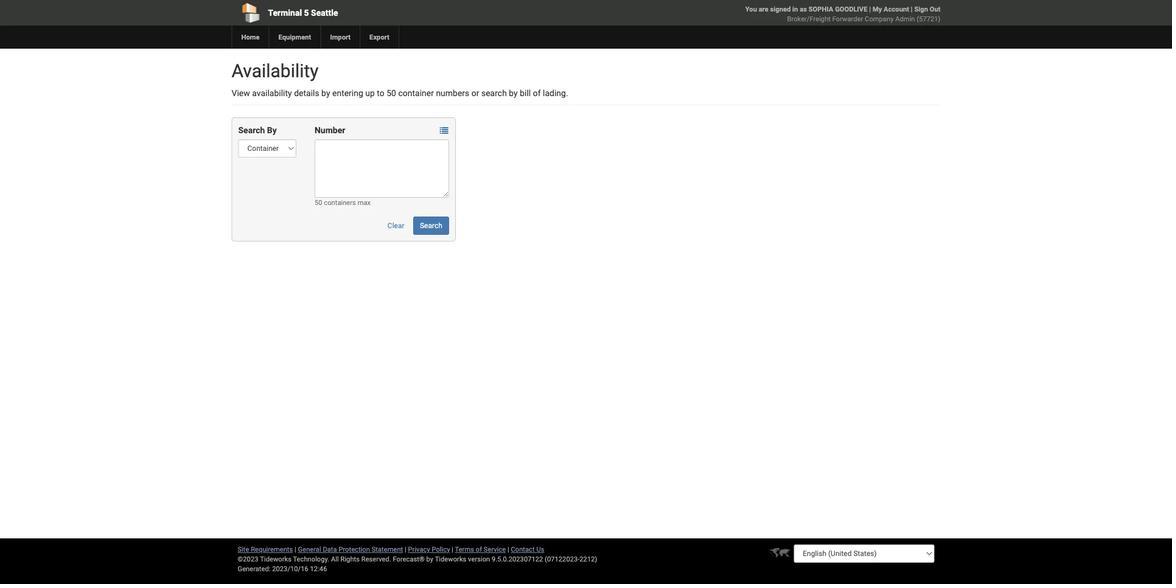Task type: describe. For each thing, give the bounding box(es) containing it.
terminal 5 seattle link
[[232, 0, 517, 26]]

12:46
[[310, 565, 327, 573]]

privacy
[[408, 546, 430, 554]]

statement
[[372, 546, 403, 554]]

out
[[930, 5, 941, 13]]

are
[[759, 5, 769, 13]]

5
[[304, 8, 309, 18]]

data
[[323, 546, 337, 554]]

2212)
[[580, 556, 598, 564]]

by inside site requirements | general data protection statement | privacy policy | terms of service | contact us ©2023 tideworks technology. all rights reserved. forecast® by tideworks version 9.5.0.202307122 (07122023-2212) generated: 2023/10/16 12:46
[[427, 556, 434, 564]]

| up forecast® on the left of the page
[[405, 546, 407, 554]]

technology.
[[293, 556, 330, 564]]

Number text field
[[315, 139, 449, 198]]

site
[[238, 546, 249, 554]]

reserved.
[[362, 556, 391, 564]]

search button
[[413, 217, 449, 235]]

availability
[[232, 60, 319, 82]]

tideworks
[[435, 556, 467, 564]]

container
[[398, 88, 434, 98]]

numbers
[[436, 88, 470, 98]]

search
[[482, 88, 507, 98]]

sign out link
[[915, 5, 941, 13]]

us
[[537, 546, 545, 554]]

| left general
[[295, 546, 296, 554]]

terminal
[[268, 8, 302, 18]]

signed
[[771, 5, 791, 13]]

version
[[468, 556, 490, 564]]

show list image
[[440, 126, 449, 135]]

| up '9.5.0.202307122'
[[508, 546, 509, 554]]

(07122023-
[[545, 556, 580, 564]]

service
[[484, 546, 506, 554]]

rights
[[341, 556, 360, 564]]

terminal 5 seattle
[[268, 8, 338, 18]]

contact us link
[[511, 546, 545, 554]]

export
[[370, 33, 390, 41]]

my account link
[[873, 5, 910, 13]]

admin
[[896, 15, 915, 23]]

50 containers max
[[315, 199, 371, 207]]

1 horizontal spatial 50
[[387, 88, 396, 98]]

seattle
[[311, 8, 338, 18]]

©2023 tideworks
[[238, 556, 292, 564]]

site requirements | general data protection statement | privacy policy | terms of service | contact us ©2023 tideworks technology. all rights reserved. forecast® by tideworks version 9.5.0.202307122 (07122023-2212) generated: 2023/10/16 12:46
[[238, 546, 598, 573]]

view availability details by entering up to 50 container numbers or search by bill of lading.
[[232, 88, 568, 98]]

as
[[800, 5, 807, 13]]

| left sign
[[911, 5, 913, 13]]

you
[[746, 5, 757, 13]]

contact
[[511, 546, 535, 554]]

in
[[793, 5, 798, 13]]

import link
[[321, 26, 360, 49]]

or
[[472, 88, 480, 98]]

details
[[294, 88, 319, 98]]

1 horizontal spatial of
[[533, 88, 541, 98]]

max
[[358, 199, 371, 207]]



Task type: locate. For each thing, give the bounding box(es) containing it.
sign
[[915, 5, 929, 13]]

you are signed in as sophia goodlive | my account | sign out broker/freight forwarder company admin (57721)
[[746, 5, 941, 23]]

50
[[387, 88, 396, 98], [315, 199, 322, 207]]

equipment link
[[269, 26, 321, 49]]

search right clear button
[[420, 222, 443, 230]]

requirements
[[251, 546, 293, 554]]

terms of service link
[[455, 546, 506, 554]]

forwarder
[[833, 15, 864, 23]]

privacy policy link
[[408, 546, 450, 554]]

2023/10/16
[[272, 565, 309, 573]]

goodlive
[[835, 5, 868, 13]]

my
[[873, 5, 882, 13]]

search left by at the left of the page
[[238, 125, 265, 135]]

to
[[377, 88, 385, 98]]

search by
[[238, 125, 277, 135]]

protection
[[339, 546, 370, 554]]

forecast®
[[393, 556, 425, 564]]

policy
[[432, 546, 450, 554]]

terms
[[455, 546, 474, 554]]

by
[[267, 125, 277, 135]]

|
[[870, 5, 871, 13], [911, 5, 913, 13], [295, 546, 296, 554], [405, 546, 407, 554], [452, 546, 454, 554], [508, 546, 509, 554]]

1 vertical spatial of
[[476, 546, 482, 554]]

50 left containers
[[315, 199, 322, 207]]

0 horizontal spatial by
[[322, 88, 330, 98]]

0 horizontal spatial of
[[476, 546, 482, 554]]

of up version
[[476, 546, 482, 554]]

of right bill
[[533, 88, 541, 98]]

search for search
[[420, 222, 443, 230]]

home link
[[232, 26, 269, 49]]

| left my
[[870, 5, 871, 13]]

sophia
[[809, 5, 834, 13]]

bill
[[520, 88, 531, 98]]

general data protection statement link
[[298, 546, 403, 554]]

up
[[366, 88, 375, 98]]

lading.
[[543, 88, 568, 98]]

(57721)
[[917, 15, 941, 23]]

clear
[[388, 222, 405, 230]]

containers
[[324, 199, 356, 207]]

entering
[[332, 88, 363, 98]]

broker/freight
[[788, 15, 831, 23]]

view
[[232, 88, 250, 98]]

search for search by
[[238, 125, 265, 135]]

account
[[884, 5, 910, 13]]

0 vertical spatial 50
[[387, 88, 396, 98]]

home
[[241, 33, 260, 41]]

1 horizontal spatial search
[[420, 222, 443, 230]]

0 vertical spatial of
[[533, 88, 541, 98]]

company
[[865, 15, 894, 23]]

search inside search "button"
[[420, 222, 443, 230]]

9.5.0.202307122
[[492, 556, 543, 564]]

equipment
[[279, 33, 311, 41]]

of inside site requirements | general data protection statement | privacy policy | terms of service | contact us ©2023 tideworks technology. all rights reserved. forecast® by tideworks version 9.5.0.202307122 (07122023-2212) generated: 2023/10/16 12:46
[[476, 546, 482, 554]]

generated:
[[238, 565, 271, 573]]

1 vertical spatial 50
[[315, 199, 322, 207]]

by left bill
[[509, 88, 518, 98]]

general
[[298, 546, 321, 554]]

all
[[331, 556, 339, 564]]

1 vertical spatial search
[[420, 222, 443, 230]]

2 horizontal spatial by
[[509, 88, 518, 98]]

by down privacy policy link
[[427, 556, 434, 564]]

0 horizontal spatial 50
[[315, 199, 322, 207]]

of
[[533, 88, 541, 98], [476, 546, 482, 554]]

clear button
[[381, 217, 411, 235]]

availability
[[252, 88, 292, 98]]

0 horizontal spatial search
[[238, 125, 265, 135]]

| up tideworks
[[452, 546, 454, 554]]

search
[[238, 125, 265, 135], [420, 222, 443, 230]]

50 right to
[[387, 88, 396, 98]]

1 horizontal spatial by
[[427, 556, 434, 564]]

by right details
[[322, 88, 330, 98]]

by
[[322, 88, 330, 98], [509, 88, 518, 98], [427, 556, 434, 564]]

import
[[330, 33, 351, 41]]

0 vertical spatial search
[[238, 125, 265, 135]]

site requirements link
[[238, 546, 293, 554]]

export link
[[360, 26, 399, 49]]

number
[[315, 125, 345, 135]]



Task type: vqa. For each thing, say whether or not it's contained in the screenshot.
such on the right top of the page
no



